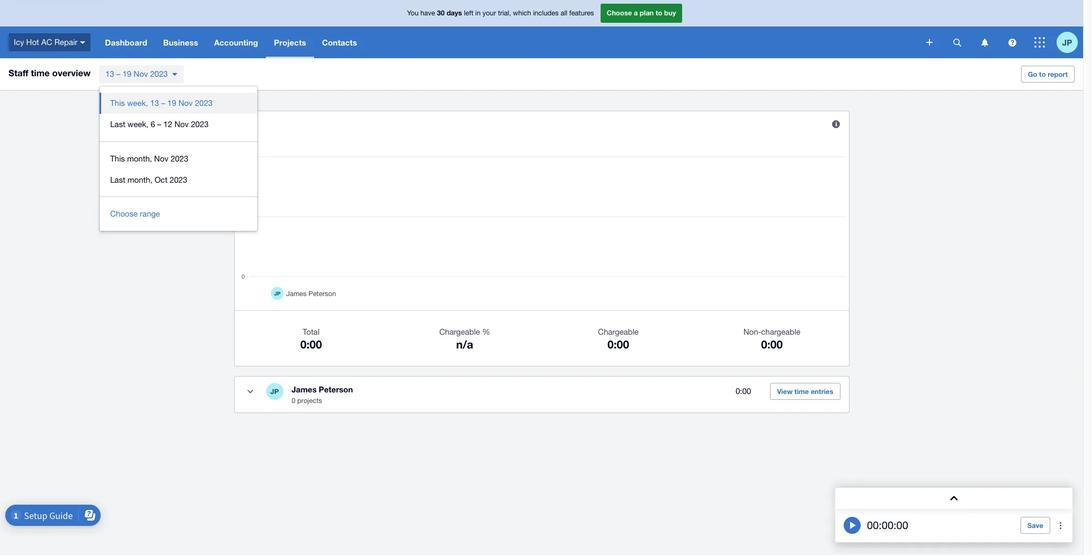 Task type: vqa. For each thing, say whether or not it's contained in the screenshot.
'relevant' on the left top of the page
no



Task type: describe. For each thing, give the bounding box(es) containing it.
last week, 6 – 12 nov 2023
[[110, 120, 209, 129]]

chargeable % n/a
[[440, 327, 490, 351]]

repair
[[54, 37, 78, 46]]

n/a
[[456, 338, 474, 351]]

buy
[[665, 9, 676, 17]]

this month, nov 2023 button
[[100, 148, 258, 170]]

list box containing this month, nov 2023
[[100, 141, 258, 197]]

chargeable 0:00
[[598, 327, 639, 351]]

features
[[570, 9, 594, 17]]

dashboard
[[105, 38, 147, 47]]

19 inside button
[[167, 99, 176, 108]]

total
[[303, 327, 320, 336]]

have
[[421, 9, 435, 17]]

view
[[777, 387, 793, 396]]

last month, oct 2023 button
[[100, 170, 258, 191]]

plan
[[640, 9, 654, 17]]

month, for this
[[127, 154, 152, 163]]

time for staff
[[31, 67, 50, 78]]

ac
[[41, 37, 52, 46]]

0:00 inside chargeable 0:00
[[608, 338, 629, 351]]

projects
[[274, 38, 306, 47]]

this week, 13 – 19 nov 2023
[[110, 99, 213, 108]]

nov right 12
[[175, 120, 189, 129]]

overview
[[52, 67, 91, 78]]

banner containing jp
[[0, 0, 1084, 58]]

– inside popup button
[[116, 69, 120, 78]]

save button
[[1021, 517, 1051, 534]]

more options image
[[1051, 515, 1072, 536]]

this for this week, 13 – 19 nov 2023
[[110, 99, 125, 108]]

business button
[[155, 26, 206, 58]]

choose range link
[[110, 209, 160, 218]]

james peterson 0 projects
[[292, 385, 353, 405]]

group containing this week, 13 – 19 nov 2023
[[100, 86, 258, 231]]

which
[[513, 9, 531, 17]]

go to report
[[1028, 70, 1068, 78]]

includes
[[533, 9, 559, 17]]

range
[[140, 209, 160, 218]]

toggle button
[[240, 381, 261, 402]]

time for view
[[795, 387, 809, 396]]

choose a plan to buy
[[607, 9, 676, 17]]

30
[[437, 9, 445, 17]]

0:00 inside non-chargeable 0:00
[[762, 338, 783, 351]]

all
[[561, 9, 568, 17]]

you
[[407, 9, 419, 17]]

2023 down this week, 13 – 19 nov 2023 button
[[191, 120, 209, 129]]

2023 up last week, 6 – 12 nov 2023 button
[[195, 99, 213, 108]]

view time entries link
[[771, 383, 841, 400]]

1 vertical spatial jp
[[271, 387, 279, 396]]

this for this month, nov 2023
[[110, 154, 125, 163]]

total 0:00
[[300, 327, 322, 351]]

last month, oct 2023
[[110, 175, 187, 184]]

staff
[[8, 67, 28, 78]]

non-chargeable 0:00
[[744, 327, 801, 351]]

dashboard link
[[97, 26, 155, 58]]

choose for choose range
[[110, 209, 138, 218]]



Task type: locate. For each thing, give the bounding box(es) containing it.
– up last week, 6 – 12 nov 2023 at the left top of page
[[161, 99, 165, 108]]

19 inside popup button
[[123, 69, 132, 78]]

– for 6
[[157, 120, 161, 129]]

last left 6
[[110, 120, 125, 129]]

2 last from the top
[[110, 175, 125, 184]]

0 vertical spatial –
[[116, 69, 120, 78]]

0 horizontal spatial to
[[656, 9, 663, 17]]

2 this from the top
[[110, 154, 125, 163]]

to
[[656, 9, 663, 17], [1040, 70, 1046, 78]]

1 horizontal spatial jp
[[1063, 37, 1073, 47]]

0 vertical spatial to
[[656, 9, 663, 17]]

banner
[[0, 0, 1084, 58]]

nov inside popup button
[[134, 69, 148, 78]]

0 horizontal spatial jp
[[271, 387, 279, 396]]

– right 6
[[157, 120, 161, 129]]

time inside view time entries link
[[795, 387, 809, 396]]

13 up 6
[[150, 99, 159, 108]]

jp
[[1063, 37, 1073, 47], [271, 387, 279, 396]]

13 inside button
[[150, 99, 159, 108]]

13
[[105, 69, 114, 78], [150, 99, 159, 108]]

19 down dashboard link
[[123, 69, 132, 78]]

6
[[151, 120, 155, 129]]

19 up 12
[[167, 99, 176, 108]]

view time entries
[[777, 387, 834, 396]]

peterson
[[319, 385, 353, 394]]

save
[[1028, 521, 1044, 530]]

13 – 19 nov 2023
[[105, 69, 168, 78]]

to left buy
[[656, 9, 663, 17]]

chargeable
[[762, 327, 801, 336]]

choose left 'a'
[[607, 9, 632, 17]]

1 vertical spatial time
[[795, 387, 809, 396]]

0 vertical spatial last
[[110, 120, 125, 129]]

last for last month, oct 2023
[[110, 175, 125, 184]]

12
[[164, 120, 172, 129]]

0 horizontal spatial time
[[31, 67, 50, 78]]

to inside button
[[1040, 70, 1046, 78]]

choose inside button
[[110, 209, 138, 218]]

staff time overview
[[8, 67, 91, 78]]

1 chargeable from the left
[[440, 327, 480, 336]]

– down dashboard
[[116, 69, 120, 78]]

choose left range
[[110, 209, 138, 218]]

0
[[292, 397, 296, 405]]

month, up last month, oct 2023
[[127, 154, 152, 163]]

start timer image
[[844, 517, 861, 534]]

week,
[[127, 99, 148, 108], [128, 120, 148, 129]]

0 vertical spatial 13
[[105, 69, 114, 78]]

toggle image
[[247, 390, 253, 393]]

%
[[482, 327, 490, 336]]

nov up oct
[[154, 154, 169, 163]]

2023 up last month, oct 2023 button
[[171, 154, 188, 163]]

1 vertical spatial choose
[[110, 209, 138, 218]]

this up last month, oct 2023
[[110, 154, 125, 163]]

icy hot ac repair
[[14, 37, 78, 46]]

1 horizontal spatial to
[[1040, 70, 1046, 78]]

week, left 6
[[128, 120, 148, 129]]

1 vertical spatial 13
[[150, 99, 159, 108]]

business
[[163, 38, 198, 47]]

1 horizontal spatial time
[[795, 387, 809, 396]]

chart key image
[[832, 120, 840, 128]]

james
[[292, 385, 317, 394]]

contacts
[[322, 38, 357, 47]]

list box
[[100, 86, 258, 141], [100, 141, 258, 197]]

13 down dashboard link
[[105, 69, 114, 78]]

projects
[[297, 397, 322, 405]]

0 horizontal spatial 13
[[105, 69, 114, 78]]

0 vertical spatial choose
[[607, 9, 632, 17]]

hot
[[26, 37, 39, 46]]

last for last week, 6 – 12 nov 2023
[[110, 120, 125, 129]]

1 vertical spatial 19
[[167, 99, 176, 108]]

trial,
[[498, 9, 511, 17]]

0 vertical spatial jp
[[1063, 37, 1073, 47]]

last week, 6 – 12 nov 2023 button
[[100, 114, 258, 135]]

accounting button
[[206, 26, 266, 58]]

1 vertical spatial –
[[161, 99, 165, 108]]

0 vertical spatial this
[[110, 99, 125, 108]]

2023 up this week, 13 – 19 nov 2023 at the top left
[[150, 69, 168, 78]]

svg image
[[1035, 37, 1046, 48], [954, 38, 962, 46], [982, 38, 989, 46], [927, 39, 933, 46], [80, 41, 85, 44]]

1 vertical spatial last
[[110, 175, 125, 184]]

1 vertical spatial week,
[[128, 120, 148, 129]]

navigation
[[97, 26, 919, 58]]

days
[[447, 9, 462, 17]]

1 vertical spatial to
[[1040, 70, 1046, 78]]

chargeable for n/a
[[440, 327, 480, 336]]

nov up last week, 6 – 12 nov 2023 button
[[179, 99, 193, 108]]

chart key button
[[826, 113, 847, 135]]

1 horizontal spatial 13
[[150, 99, 159, 108]]

1 horizontal spatial 19
[[167, 99, 176, 108]]

entries
[[811, 387, 834, 396]]

week, down 13 – 19 nov 2023 popup button
[[127, 99, 148, 108]]

2 vertical spatial –
[[157, 120, 161, 129]]

chargeable inside the chargeable % n/a
[[440, 327, 480, 336]]

list box containing this week, 13 – 19 nov 2023
[[100, 86, 258, 141]]

nov down dashboard link
[[134, 69, 148, 78]]

month, left oct
[[128, 175, 152, 184]]

1 last from the top
[[110, 120, 125, 129]]

0 vertical spatial 19
[[123, 69, 132, 78]]

2 chargeable from the left
[[598, 327, 639, 336]]

jp inside popup button
[[1063, 37, 1073, 47]]

go
[[1028, 70, 1038, 78]]

month,
[[127, 154, 152, 163], [128, 175, 152, 184]]

your
[[483, 9, 496, 17]]

week, for this
[[127, 99, 148, 108]]

1 vertical spatial this
[[110, 154, 125, 163]]

icy
[[14, 37, 24, 46]]

chargeable for 0:00
[[598, 327, 639, 336]]

to right go on the top right of the page
[[1040, 70, 1046, 78]]

0 vertical spatial month,
[[127, 154, 152, 163]]

2 list box from the top
[[100, 141, 258, 197]]

left
[[464, 9, 474, 17]]

19
[[123, 69, 132, 78], [167, 99, 176, 108]]

jp button
[[1057, 26, 1084, 58]]

2023
[[150, 69, 168, 78], [195, 99, 213, 108], [191, 120, 209, 129], [171, 154, 188, 163], [170, 175, 187, 184]]

in
[[476, 9, 481, 17]]

choose
[[607, 9, 632, 17], [110, 209, 138, 218]]

choose range
[[110, 209, 160, 218]]

13 – 19 nov 2023 button
[[99, 65, 184, 83]]

group
[[100, 86, 258, 231]]

this week, 13 – 19 nov 2023 button
[[100, 93, 258, 114]]

chargeable
[[440, 327, 480, 336], [598, 327, 639, 336]]

1 horizontal spatial choose
[[607, 9, 632, 17]]

last down this month, nov 2023
[[110, 175, 125, 184]]

contacts button
[[314, 26, 365, 58]]

you have 30 days left in your trial, which includes all features
[[407, 9, 594, 17]]

icy hot ac repair button
[[0, 26, 97, 58]]

1 list box from the top
[[100, 86, 258, 141]]

00:00:00
[[867, 519, 909, 531]]

0 vertical spatial week,
[[127, 99, 148, 108]]

1 horizontal spatial chargeable
[[598, 327, 639, 336]]

a
[[634, 9, 638, 17]]

choose for choose a plan to buy
[[607, 9, 632, 17]]

0 vertical spatial time
[[31, 67, 50, 78]]

this inside this month, nov 2023 button
[[110, 154, 125, 163]]

0 horizontal spatial chargeable
[[440, 327, 480, 336]]

week, for last
[[128, 120, 148, 129]]

this down the 13 – 19 nov 2023
[[110, 99, 125, 108]]

0 horizontal spatial choose
[[110, 209, 138, 218]]

go to report button
[[1021, 66, 1075, 83]]

0 horizontal spatial 19
[[123, 69, 132, 78]]

– for 13
[[161, 99, 165, 108]]

choose range button
[[100, 203, 258, 225]]

navigation containing dashboard
[[97, 26, 919, 58]]

13 inside popup button
[[105, 69, 114, 78]]

accounting
[[214, 38, 258, 47]]

1 this from the top
[[110, 99, 125, 108]]

projects button
[[266, 26, 314, 58]]

month, for last
[[128, 175, 152, 184]]

–
[[116, 69, 120, 78], [161, 99, 165, 108], [157, 120, 161, 129]]

oct
[[155, 175, 168, 184]]

non-
[[744, 327, 762, 336]]

jp right toggle image
[[271, 387, 279, 396]]

time right view
[[795, 387, 809, 396]]

this
[[110, 99, 125, 108], [110, 154, 125, 163]]

jp up report
[[1063, 37, 1073, 47]]

2023 right oct
[[170, 175, 187, 184]]

svg image inside icy hot ac repair 'popup button'
[[80, 41, 85, 44]]

svg image
[[1009, 38, 1017, 46]]

this month, nov 2023
[[110, 154, 188, 163]]

last
[[110, 120, 125, 129], [110, 175, 125, 184]]

2023 inside popup button
[[150, 69, 168, 78]]

time right 'staff'
[[31, 67, 50, 78]]

1 vertical spatial month,
[[128, 175, 152, 184]]

nov
[[134, 69, 148, 78], [179, 99, 193, 108], [175, 120, 189, 129], [154, 154, 169, 163]]

time
[[31, 67, 50, 78], [795, 387, 809, 396]]

report
[[1048, 70, 1068, 78]]

this inside this week, 13 – 19 nov 2023 button
[[110, 99, 125, 108]]

0:00
[[300, 338, 322, 351], [608, 338, 629, 351], [762, 338, 783, 351], [736, 387, 751, 396]]



